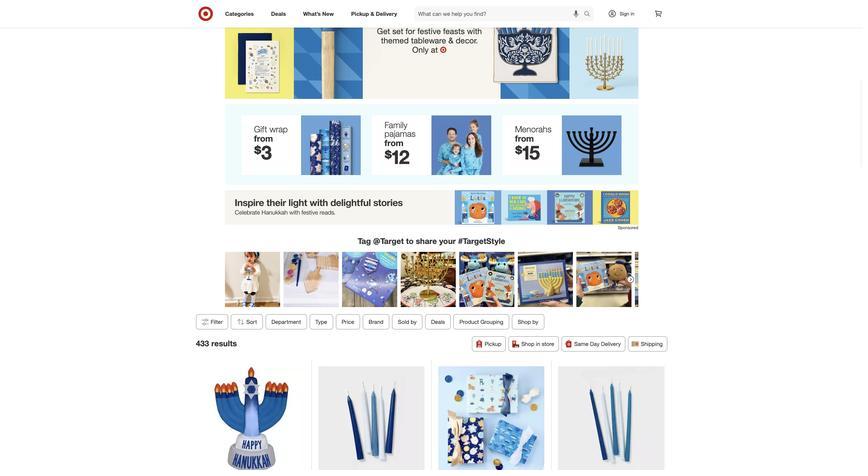 Task type: locate. For each thing, give the bounding box(es) containing it.
product
[[459, 318, 479, 325]]

user image by @jerseymamafinds image
[[518, 252, 573, 307], [576, 252, 632, 307]]

results
[[211, 338, 237, 348]]

family pajamas from $12
[[385, 119, 416, 168]]

0 horizontal spatial from
[[254, 133, 273, 144]]

search button
[[581, 6, 598, 23]]

to
[[406, 236, 414, 246]]

0 horizontal spatial in
[[536, 341, 540, 347]]

by up shop in store button
[[533, 318, 538, 325]]

set
[[392, 26, 403, 36]]

user image by @barbarakimmelwrites image
[[459, 252, 514, 307]]

by right sold on the bottom of the page
[[411, 318, 417, 325]]

delivery
[[376, 10, 397, 17], [601, 341, 621, 347]]

hanukkah
[[399, 0, 460, 12]]

&
[[371, 10, 374, 17], [449, 35, 454, 45]]

shipping button
[[628, 336, 667, 352]]

1 horizontal spatial pickup
[[485, 341, 502, 347]]

1 horizontal spatial user image by @jerseymamafinds image
[[576, 252, 632, 307]]

from inside menorahs from $15
[[515, 133, 534, 144]]

sign
[[620, 11, 630, 17]]

0 horizontal spatial by
[[411, 318, 417, 325]]

0 horizontal spatial user image by @jerseymamafinds image
[[518, 252, 573, 307]]

1 vertical spatial deals
[[431, 318, 445, 325]]

gemmy airblown inflatable outdoor hanukkah candles, 3.5 ft tall, multicolored image
[[199, 367, 305, 470], [199, 367, 305, 470]]

$15
[[515, 141, 540, 164]]

in for sign
[[631, 11, 635, 17]]

sort
[[246, 318, 257, 325]]

pickup down grouping
[[485, 341, 502, 347]]

0 horizontal spatial delivery
[[376, 10, 397, 17]]

product grouping button
[[454, 314, 509, 329]]

what's new
[[303, 10, 334, 17]]

1 vertical spatial in
[[536, 341, 540, 347]]

advertisement region
[[225, 190, 639, 225]]

deals inside deals button
[[431, 318, 445, 325]]

feasts
[[443, 26, 465, 36]]

1 horizontal spatial &
[[449, 35, 454, 45]]

filter
[[211, 318, 223, 325]]

your
[[439, 236, 456, 246]]

pickup inside button
[[485, 341, 502, 347]]

same
[[574, 341, 589, 347]]

tag
[[358, 236, 371, 246]]

pickup right new in the top of the page
[[351, 10, 369, 17]]

#targetstyle
[[458, 236, 505, 246]]

1 by from the left
[[411, 318, 417, 325]]

brand button
[[363, 314, 389, 329]]

0 horizontal spatial deals
[[271, 10, 286, 17]]

at
[[431, 45, 438, 55]]

from inside family pajamas from $12
[[385, 137, 404, 148]]

@target
[[373, 236, 404, 246]]

in left store
[[536, 341, 540, 347]]

in
[[631, 11, 635, 17], [536, 341, 540, 347]]

shop inside button
[[522, 341, 535, 347]]

1 horizontal spatial deals
[[431, 318, 445, 325]]

day
[[590, 341, 600, 347]]

2 by from the left
[[533, 318, 538, 325]]

search
[[581, 11, 598, 18]]

0 vertical spatial deals
[[271, 10, 286, 17]]

brand
[[369, 318, 384, 325]]

price
[[342, 318, 354, 325]]

45ct 5.5"x0.37" paraffin wax unscented hanukkah taper candle - spritz™ image
[[558, 367, 665, 470], [558, 367, 665, 470]]

what's
[[303, 10, 321, 17]]

1 vertical spatial shop
[[522, 341, 535, 347]]

sold
[[398, 318, 409, 325]]

by inside sold by button
[[411, 318, 417, 325]]

2 horizontal spatial from
[[515, 133, 534, 144]]

1 horizontal spatial from
[[385, 137, 404, 148]]

1 horizontal spatial delivery
[[601, 341, 621, 347]]

delivery inside button
[[601, 341, 621, 347]]

0 horizontal spatial &
[[371, 10, 374, 17]]

only
[[412, 45, 429, 55]]

tableware
[[411, 35, 446, 45]]

menorahs from $15
[[515, 124, 552, 164]]

1 horizontal spatial by
[[533, 318, 538, 325]]

by
[[411, 318, 417, 325], [533, 318, 538, 325]]

by inside shop by button
[[533, 318, 538, 325]]

45ct 3.5"x0.37" paraffin wax unscented hanukkah taper candle - spritz™ image
[[318, 367, 425, 470], [318, 367, 425, 470]]

shop left store
[[522, 341, 535, 347]]

shop inside button
[[518, 318, 531, 325]]

department
[[271, 318, 301, 325]]

sold by button
[[392, 314, 423, 329]]

1 vertical spatial pickup
[[485, 341, 502, 347]]

in inside button
[[536, 341, 540, 347]]

pickup
[[351, 10, 369, 17], [485, 341, 502, 347]]

user image by @shebrewinthecity image
[[635, 252, 690, 307]]

user image by @leslierott image
[[342, 252, 397, 307]]

from
[[254, 133, 273, 144], [515, 133, 534, 144], [385, 137, 404, 148]]

$3
[[254, 141, 272, 164]]

price button
[[336, 314, 360, 329]]

1 vertical spatial &
[[449, 35, 454, 45]]

type button
[[310, 314, 333, 329]]

deals inside deals link
[[271, 10, 286, 17]]

$12
[[385, 145, 410, 168]]

in right "sign"
[[631, 11, 635, 17]]

1 vertical spatial delivery
[[601, 341, 621, 347]]

delivery right 'day'
[[601, 341, 621, 347]]

deals left what's
[[271, 10, 286, 17]]

family
[[385, 119, 408, 130]]

delivery for same day delivery
[[601, 341, 621, 347]]

pickup button
[[472, 336, 506, 352]]

gift wrap from $3
[[254, 124, 288, 164]]

0 vertical spatial in
[[631, 11, 635, 17]]

deals
[[271, 10, 286, 17], [431, 318, 445, 325]]

deals link
[[265, 6, 295, 21]]

decor.
[[456, 35, 478, 45]]

0 vertical spatial pickup
[[351, 10, 369, 17]]

shop
[[518, 318, 531, 325], [522, 341, 535, 347]]

& inside get set for festive feasts with themed tableware & decor. only at
[[449, 35, 454, 45]]

0 vertical spatial shop
[[518, 318, 531, 325]]

same day delivery
[[574, 341, 621, 347]]

get set for festive feasts with themed tableware & decor. only at
[[377, 26, 482, 55]]

delivery up get
[[376, 10, 397, 17]]

shop up shop in store button
[[518, 318, 531, 325]]

from inside gift wrap from $3
[[254, 133, 273, 144]]

1 horizontal spatial in
[[631, 11, 635, 17]]

0 vertical spatial delivery
[[376, 10, 397, 17]]

sponsored
[[618, 225, 639, 230]]

wrap
[[270, 124, 288, 134]]

0 horizontal spatial pickup
[[351, 10, 369, 17]]

deals right sold by button
[[431, 318, 445, 325]]



Task type: describe. For each thing, give the bounding box(es) containing it.
deals for deals button
[[431, 318, 445, 325]]

sold by
[[398, 318, 417, 325]]

50 sq ft happy hanukkah and menorah gift wrap - spritz™ image
[[438, 367, 545, 470]]

sort button
[[231, 314, 263, 329]]

433 results
[[196, 338, 237, 348]]

in for shop
[[536, 341, 540, 347]]

pickup & delivery
[[351, 10, 397, 17]]

categories
[[225, 10, 254, 17]]

0 vertical spatial &
[[371, 10, 374, 17]]

433
[[196, 338, 209, 348]]

festive
[[418, 26, 441, 36]]

pickup for pickup
[[485, 341, 502, 347]]

department button
[[266, 314, 307, 329]]

user image by @donashaber image
[[283, 252, 339, 307]]

2 user image by @jerseymamafinds image from the left
[[576, 252, 632, 307]]

new
[[322, 10, 334, 17]]

type
[[315, 318, 327, 325]]

pickup for pickup & delivery
[[351, 10, 369, 17]]

for
[[406, 26, 415, 36]]

by for shop by
[[533, 318, 538, 325]]

by for sold by
[[411, 318, 417, 325]]

gift
[[254, 124, 267, 134]]

hanukkah sameach!
[[399, 0, 460, 24]]

sameach!
[[401, 9, 459, 24]]

share
[[416, 236, 437, 246]]

1 user image by @jerseymamafinds image from the left
[[518, 252, 573, 307]]

product grouping
[[459, 318, 503, 325]]

categories link
[[219, 6, 263, 21]]

deals button
[[425, 314, 451, 329]]

sign in link
[[602, 6, 645, 21]]

delivery for pickup & delivery
[[376, 10, 397, 17]]

deals for deals link
[[271, 10, 286, 17]]

shop for shop by
[[518, 318, 531, 325]]

get
[[377, 26, 390, 36]]

What can we help you find? suggestions appear below search field
[[414, 6, 586, 21]]

sign in
[[620, 11, 635, 17]]

shipping
[[641, 341, 663, 347]]

shop in store
[[522, 341, 554, 347]]

user image by @lorrainehazel image
[[225, 252, 280, 307]]

shop for shop in store
[[522, 341, 535, 347]]

grouping
[[480, 318, 503, 325]]

from for $3
[[254, 133, 273, 144]]

tag @target to share your #targetstyle
[[358, 236, 505, 246]]

shop in store button
[[509, 336, 559, 352]]

pickup & delivery link
[[345, 6, 406, 21]]

pajamas
[[385, 128, 416, 139]]

from for $12
[[385, 137, 404, 148]]

shop by
[[518, 318, 538, 325]]

menorahs
[[515, 124, 552, 134]]

themed
[[381, 35, 409, 45]]

shop by button
[[512, 314, 544, 329]]

with
[[467, 26, 482, 36]]

store
[[542, 341, 554, 347]]

what's new link
[[297, 6, 343, 21]]

¬
[[440, 45, 447, 55]]

filter button
[[196, 314, 228, 329]]

user image by @leilasvitrine image
[[401, 252, 456, 307]]

same day delivery button
[[562, 336, 626, 352]]



Task type: vqa. For each thing, say whether or not it's contained in the screenshot.
Language
no



